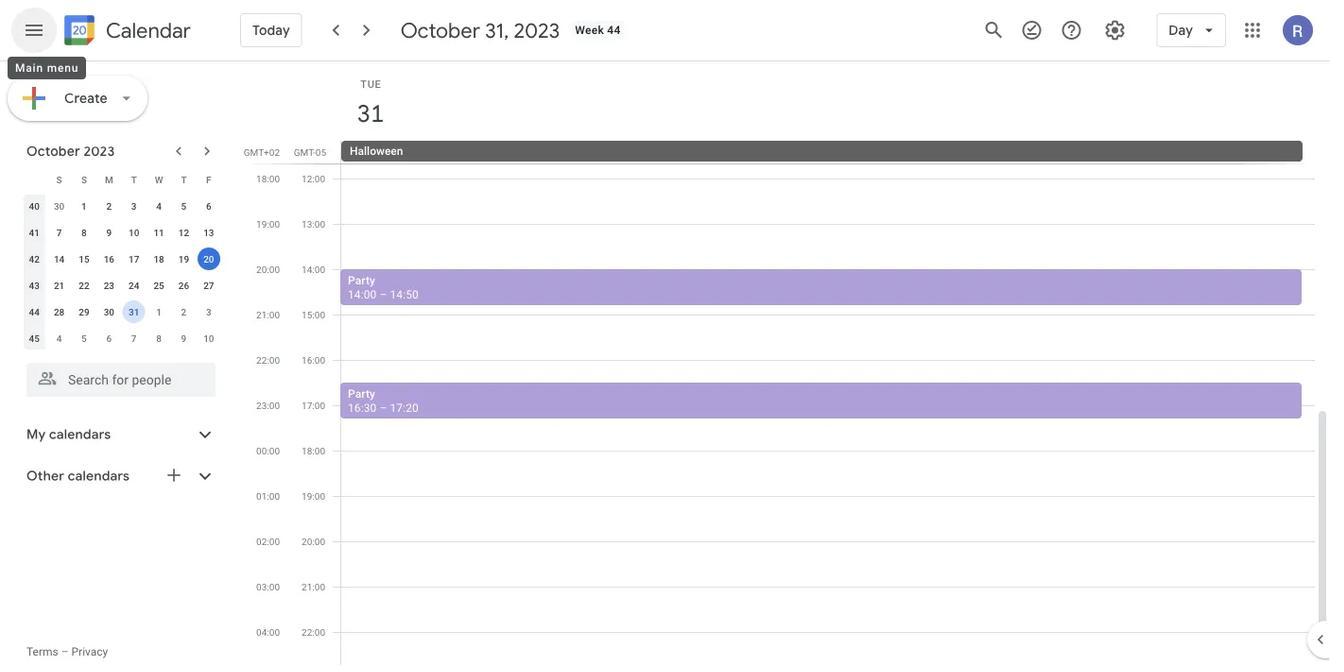 Task type: locate. For each thing, give the bounding box(es) containing it.
3
[[131, 201, 137, 212], [206, 306, 212, 318]]

0 vertical spatial 6
[[206, 201, 212, 212]]

– inside party 16:30 – 17:20
[[380, 402, 387, 415]]

19 element
[[173, 248, 195, 271]]

22:00
[[256, 355, 280, 366], [302, 627, 325, 639]]

41
[[29, 227, 40, 238]]

t right m
[[131, 174, 137, 185]]

0 horizontal spatial 18:00
[[256, 173, 280, 184]]

14:00
[[302, 264, 325, 275], [348, 288, 377, 301]]

1 s from the left
[[56, 174, 62, 185]]

gmt-05
[[294, 147, 326, 158]]

1 horizontal spatial 3
[[206, 306, 212, 318]]

5
[[181, 201, 187, 212], [81, 333, 87, 344]]

0 horizontal spatial 44
[[29, 306, 40, 318]]

0 vertical spatial 10
[[129, 227, 139, 238]]

13
[[203, 227, 214, 238]]

1 vertical spatial 14:00
[[348, 288, 377, 301]]

row group inside october 2023 grid
[[22, 193, 221, 352]]

4 row from the top
[[22, 246, 221, 272]]

0 vertical spatial –
[[380, 288, 387, 301]]

0 vertical spatial 4
[[156, 201, 162, 212]]

4 left november 5 element
[[56, 333, 62, 344]]

t
[[131, 174, 137, 185], [181, 174, 187, 185]]

0 horizontal spatial 1
[[81, 201, 87, 212]]

1 vertical spatial 9
[[181, 333, 187, 344]]

2023
[[514, 17, 560, 44], [84, 143, 115, 160]]

1 vertical spatial 4
[[56, 333, 62, 344]]

10 right "november 9" element
[[203, 333, 214, 344]]

0 vertical spatial 2023
[[514, 17, 560, 44]]

28 element
[[48, 301, 71, 324]]

1 vertical spatial 19:00
[[302, 491, 325, 502]]

row
[[22, 166, 221, 193], [22, 193, 221, 219], [22, 219, 221, 246], [22, 246, 221, 272], [22, 272, 221, 299], [22, 299, 221, 325], [22, 325, 221, 352]]

privacy
[[71, 646, 108, 659]]

19:00 left "13:00"
[[256, 219, 280, 230]]

0 horizontal spatial october
[[26, 143, 80, 160]]

4
[[156, 201, 162, 212], [56, 333, 62, 344]]

1 horizontal spatial 5
[[181, 201, 187, 212]]

1 vertical spatial calendars
[[68, 468, 130, 485]]

0 vertical spatial 2
[[106, 201, 112, 212]]

october left 31,
[[401, 17, 481, 44]]

20:00 right 02:00
[[302, 536, 325, 548]]

0 horizontal spatial 7
[[56, 227, 62, 238]]

1 vertical spatial 6
[[106, 333, 112, 344]]

19
[[179, 254, 189, 265]]

6 row from the top
[[22, 299, 221, 325]]

20:00
[[256, 264, 280, 275], [302, 536, 325, 548]]

1 vertical spatial 1
[[156, 306, 162, 318]]

10 for 10 element
[[129, 227, 139, 238]]

15
[[79, 254, 90, 265]]

20:00 right the 20 cell
[[256, 264, 280, 275]]

1 horizontal spatial 10
[[203, 333, 214, 344]]

14:00 left 14:50
[[348, 288, 377, 301]]

0 vertical spatial 30
[[54, 201, 65, 212]]

1 horizontal spatial 44
[[608, 24, 621, 37]]

row group
[[22, 193, 221, 352]]

0 horizontal spatial 10
[[129, 227, 139, 238]]

october for october 2023
[[26, 143, 80, 160]]

2 right november 1 element
[[181, 306, 187, 318]]

18:00 right 00:00
[[302, 446, 325, 457]]

t right w
[[181, 174, 187, 185]]

2 s from the left
[[81, 174, 87, 185]]

october
[[401, 17, 481, 44], [26, 143, 80, 160]]

– right terms link
[[61, 646, 69, 659]]

november 7 element
[[123, 327, 145, 350]]

0 vertical spatial october
[[401, 17, 481, 44]]

10
[[129, 227, 139, 238], [203, 333, 214, 344]]

1 vertical spatial 44
[[29, 306, 40, 318]]

14:00 inside party 14:00 – 14:50
[[348, 288, 377, 301]]

november 5 element
[[73, 327, 95, 350]]

calendars down my calendars dropdown button
[[68, 468, 130, 485]]

1 horizontal spatial t
[[181, 174, 187, 185]]

30 for september 30 element
[[54, 201, 65, 212]]

1 vertical spatial 31
[[129, 306, 139, 318]]

24
[[129, 280, 139, 291]]

0 vertical spatial party
[[348, 274, 375, 287]]

30 right '40'
[[54, 201, 65, 212]]

31 down tue
[[356, 98, 383, 129]]

main drawer image
[[23, 19, 45, 42]]

20 cell
[[196, 246, 221, 272]]

21:00
[[256, 309, 280, 321], [302, 582, 325, 593]]

add other calendars image
[[165, 466, 184, 485]]

0 vertical spatial 7
[[56, 227, 62, 238]]

privacy link
[[71, 646, 108, 659]]

2023 right 31,
[[514, 17, 560, 44]]

0 horizontal spatial t
[[131, 174, 137, 185]]

1 horizontal spatial 20:00
[[302, 536, 325, 548]]

31
[[356, 98, 383, 129], [129, 306, 139, 318]]

0 vertical spatial 3
[[131, 201, 137, 212]]

1 right 31 cell
[[156, 306, 162, 318]]

16
[[104, 254, 114, 265]]

1 horizontal spatial 31
[[356, 98, 383, 129]]

27
[[203, 280, 214, 291]]

0 vertical spatial 19:00
[[256, 219, 280, 230]]

0 horizontal spatial s
[[56, 174, 62, 185]]

22:00 right 04:00 on the left bottom of the page
[[302, 627, 325, 639]]

row group containing 40
[[22, 193, 221, 352]]

– inside party 14:00 – 14:50
[[380, 288, 387, 301]]

6
[[206, 201, 212, 212], [106, 333, 112, 344]]

create
[[64, 90, 108, 107]]

1 party from the top
[[348, 274, 375, 287]]

0 vertical spatial 21:00
[[256, 309, 280, 321]]

5 up 12 element
[[181, 201, 187, 212]]

1 right september 30 element
[[81, 201, 87, 212]]

1 vertical spatial 7
[[131, 333, 137, 344]]

1 horizontal spatial 8
[[156, 333, 162, 344]]

1 horizontal spatial 14:00
[[348, 288, 377, 301]]

12
[[179, 227, 189, 238]]

november 10 element
[[198, 327, 220, 350]]

0 vertical spatial 31
[[356, 98, 383, 129]]

2 row from the top
[[22, 193, 221, 219]]

1 vertical spatial 21:00
[[302, 582, 325, 593]]

1 horizontal spatial s
[[81, 174, 87, 185]]

6 inside november 6 element
[[106, 333, 112, 344]]

day button
[[1157, 8, 1227, 53]]

9 right november 8 element
[[181, 333, 187, 344]]

44 left 28
[[29, 306, 40, 318]]

calendar element
[[61, 11, 191, 53]]

21
[[54, 280, 65, 291]]

party inside party 16:30 – 17:20
[[348, 387, 375, 401]]

november 2 element
[[173, 301, 195, 324]]

f
[[206, 174, 211, 185]]

42
[[29, 254, 40, 265]]

1 horizontal spatial 9
[[181, 333, 187, 344]]

0 vertical spatial 22:00
[[256, 355, 280, 366]]

1 vertical spatial 2023
[[84, 143, 115, 160]]

november 4 element
[[48, 327, 71, 350]]

2 party from the top
[[348, 387, 375, 401]]

21:00 right '03:00'
[[302, 582, 325, 593]]

12:00
[[302, 173, 325, 184]]

1 horizontal spatial 30
[[104, 306, 114, 318]]

44 inside october 2023 grid
[[29, 306, 40, 318]]

november 9 element
[[173, 327, 195, 350]]

0 horizontal spatial 5
[[81, 333, 87, 344]]

row containing s
[[22, 166, 221, 193]]

31 right 30 element
[[129, 306, 139, 318]]

0 vertical spatial 20:00
[[256, 264, 280, 275]]

2023 up m
[[84, 143, 115, 160]]

row containing 45
[[22, 325, 221, 352]]

party
[[348, 274, 375, 287], [348, 387, 375, 401]]

29
[[79, 306, 90, 318]]

18:00 down gmt+02
[[256, 173, 280, 184]]

calendars up other calendars at the left bottom of page
[[49, 427, 111, 444]]

1 vertical spatial –
[[380, 402, 387, 415]]

8
[[81, 227, 87, 238], [156, 333, 162, 344]]

–
[[380, 288, 387, 301], [380, 402, 387, 415], [61, 646, 69, 659]]

0 vertical spatial 14:00
[[302, 264, 325, 275]]

7 right 41
[[56, 227, 62, 238]]

44
[[608, 24, 621, 37], [29, 306, 40, 318]]

1 row from the top
[[22, 166, 221, 193]]

9 left 10 element
[[106, 227, 112, 238]]

main menu
[[15, 61, 79, 75]]

24 element
[[123, 274, 145, 297]]

2
[[106, 201, 112, 212], [181, 306, 187, 318]]

7 right november 6 element
[[131, 333, 137, 344]]

44 right week
[[608, 24, 621, 37]]

30 right 29 element
[[104, 306, 114, 318]]

4 up the 11 element
[[156, 201, 162, 212]]

– left '17:20'
[[380, 402, 387, 415]]

0 horizontal spatial 8
[[81, 227, 87, 238]]

5 right november 4 element
[[81, 333, 87, 344]]

22:00 left 16:00
[[256, 355, 280, 366]]

14:00 down "13:00"
[[302, 264, 325, 275]]

01:00
[[256, 491, 280, 502]]

s up september 30 element
[[56, 174, 62, 185]]

my calendars
[[26, 427, 111, 444]]

21:00 left 15:00
[[256, 309, 280, 321]]

october up september 30 element
[[26, 143, 80, 160]]

calendars
[[49, 427, 111, 444], [68, 468, 130, 485]]

16:30
[[348, 402, 377, 415]]

26
[[179, 280, 189, 291]]

party inside party 14:00 – 14:50
[[348, 274, 375, 287]]

november 1 element
[[148, 301, 170, 324]]

1 horizontal spatial 1
[[156, 306, 162, 318]]

8 up the "15" element
[[81, 227, 87, 238]]

1 vertical spatial party
[[348, 387, 375, 401]]

1 horizontal spatial 21:00
[[302, 582, 325, 593]]

0 horizontal spatial 30
[[54, 201, 65, 212]]

30
[[54, 201, 65, 212], [104, 306, 114, 318]]

43
[[29, 280, 40, 291]]

0 horizontal spatial 20:00
[[256, 264, 280, 275]]

1
[[81, 201, 87, 212], [156, 306, 162, 318]]

0 vertical spatial 18:00
[[256, 173, 280, 184]]

0 vertical spatial calendars
[[49, 427, 111, 444]]

3 right the november 2 element
[[206, 306, 212, 318]]

None search field
[[0, 356, 235, 397]]

1 horizontal spatial 2023
[[514, 17, 560, 44]]

1 horizontal spatial 19:00
[[302, 491, 325, 502]]

terms link
[[26, 646, 58, 659]]

menu
[[47, 61, 79, 75]]

04:00
[[256, 627, 280, 639]]

row containing 40
[[22, 193, 221, 219]]

7
[[56, 227, 62, 238], [131, 333, 137, 344]]

week 44
[[575, 24, 621, 37]]

3 row from the top
[[22, 219, 221, 246]]

10 left 11
[[129, 227, 139, 238]]

9
[[106, 227, 112, 238], [181, 333, 187, 344]]

5 row from the top
[[22, 272, 221, 299]]

0 vertical spatial 8
[[81, 227, 87, 238]]

1 horizontal spatial 7
[[131, 333, 137, 344]]

0 horizontal spatial 14:00
[[302, 264, 325, 275]]

s left m
[[81, 174, 87, 185]]

8 right november 7 element
[[156, 333, 162, 344]]

3 up 10 element
[[131, 201, 137, 212]]

31,
[[485, 17, 509, 44]]

0 horizontal spatial 31
[[129, 306, 139, 318]]

0 horizontal spatial 2
[[106, 201, 112, 212]]

31 grid
[[242, 61, 1331, 667]]

6 right november 5 element
[[106, 333, 112, 344]]

– for 17:20
[[380, 402, 387, 415]]

0 horizontal spatial 19:00
[[256, 219, 280, 230]]

calendar
[[106, 17, 191, 44]]

02:00
[[256, 536, 280, 548]]

1 vertical spatial 10
[[203, 333, 214, 344]]

19:00
[[256, 219, 280, 230], [302, 491, 325, 502]]

40
[[29, 201, 40, 212]]

1 horizontal spatial october
[[401, 17, 481, 44]]

calendars for other calendars
[[68, 468, 130, 485]]

0 vertical spatial 44
[[608, 24, 621, 37]]

1 vertical spatial october
[[26, 143, 80, 160]]

1 horizontal spatial 4
[[156, 201, 162, 212]]

15 element
[[73, 248, 95, 271]]

0 horizontal spatial 21:00
[[256, 309, 280, 321]]

22
[[79, 280, 90, 291]]

– left 14:50
[[380, 288, 387, 301]]

29 element
[[73, 301, 95, 324]]

1 vertical spatial 18:00
[[302, 446, 325, 457]]

s
[[56, 174, 62, 185], [81, 174, 87, 185]]

6 down f
[[206, 201, 212, 212]]

0 horizontal spatial 6
[[106, 333, 112, 344]]

1 vertical spatial 22:00
[[302, 627, 325, 639]]

1 horizontal spatial 2
[[181, 306, 187, 318]]

17:00
[[302, 400, 325, 411]]

25
[[154, 280, 164, 291]]

1 vertical spatial 2
[[181, 306, 187, 318]]

18:00
[[256, 173, 280, 184], [302, 446, 325, 457]]

0 horizontal spatial 3
[[131, 201, 137, 212]]

45
[[29, 333, 40, 344]]

1 vertical spatial 30
[[104, 306, 114, 318]]

21 element
[[48, 274, 71, 297]]

0 vertical spatial 9
[[106, 227, 112, 238]]

tuesday, october 31 element
[[349, 92, 393, 135]]

2 down m
[[106, 201, 112, 212]]

19:00 right 01:00
[[302, 491, 325, 502]]

7 row from the top
[[22, 325, 221, 352]]

05
[[316, 147, 326, 158]]



Task type: describe. For each thing, give the bounding box(es) containing it.
terms
[[26, 646, 58, 659]]

10 for the november 10 element
[[203, 333, 214, 344]]

20, today element
[[198, 248, 220, 271]]

31 inside 31 element
[[129, 306, 139, 318]]

other calendars
[[26, 468, 130, 485]]

week
[[575, 24, 604, 37]]

october 31, 2023
[[401, 17, 560, 44]]

party 14:00 – 14:50
[[348, 274, 419, 301]]

my
[[26, 427, 46, 444]]

settings menu image
[[1104, 19, 1127, 42]]

17
[[129, 254, 139, 265]]

10 element
[[123, 221, 145, 244]]

1 vertical spatial 20:00
[[302, 536, 325, 548]]

28
[[54, 306, 65, 318]]

00:00
[[256, 446, 280, 457]]

1 horizontal spatial 22:00
[[302, 627, 325, 639]]

31 cell
[[122, 299, 147, 325]]

october for october 31, 2023
[[401, 17, 481, 44]]

november 6 element
[[98, 327, 120, 350]]

– for 14:50
[[380, 288, 387, 301]]

september 30 element
[[48, 195, 71, 218]]

18
[[154, 254, 164, 265]]

13 element
[[198, 221, 220, 244]]

2 t from the left
[[181, 174, 187, 185]]

03:00
[[256, 582, 280, 593]]

0 vertical spatial 1
[[81, 201, 87, 212]]

23
[[104, 280, 114, 291]]

party for party 16:30 – 17:20
[[348, 387, 375, 401]]

0 horizontal spatial 9
[[106, 227, 112, 238]]

26 element
[[173, 274, 195, 297]]

2 inside the november 2 element
[[181, 306, 187, 318]]

november 3 element
[[198, 301, 220, 324]]

11
[[154, 227, 164, 238]]

today
[[253, 22, 290, 39]]

tue
[[361, 78, 382, 90]]

14:50
[[390, 288, 419, 301]]

october 2023
[[26, 143, 115, 160]]

15:00
[[302, 309, 325, 321]]

w
[[155, 174, 163, 185]]

other calendars button
[[4, 462, 235, 492]]

30 element
[[98, 301, 120, 324]]

22 element
[[73, 274, 95, 297]]

november 8 element
[[148, 327, 170, 350]]

31 element
[[123, 301, 145, 324]]

row containing 44
[[22, 299, 221, 325]]

0 horizontal spatial 22:00
[[256, 355, 280, 366]]

main
[[15, 61, 43, 75]]

17 element
[[123, 248, 145, 271]]

27 element
[[198, 274, 220, 297]]

row containing 42
[[22, 246, 221, 272]]

0 horizontal spatial 4
[[56, 333, 62, 344]]

halloween button
[[341, 141, 1303, 162]]

0 horizontal spatial 2023
[[84, 143, 115, 160]]

gmt-
[[294, 147, 316, 158]]

halloween
[[350, 145, 403, 158]]

day
[[1169, 22, 1194, 39]]

calendars for my calendars
[[49, 427, 111, 444]]

1 vertical spatial 5
[[81, 333, 87, 344]]

16:00
[[302, 355, 325, 366]]

23:00
[[256, 400, 280, 411]]

11 element
[[148, 221, 170, 244]]

1 t from the left
[[131, 174, 137, 185]]

14
[[54, 254, 65, 265]]

Search for people text field
[[38, 363, 204, 397]]

halloween row
[[333, 141, 1331, 164]]

14 element
[[48, 248, 71, 271]]

1 horizontal spatial 18:00
[[302, 446, 325, 457]]

m
[[105, 174, 113, 185]]

17:20
[[390, 402, 419, 415]]

0 vertical spatial 5
[[181, 201, 187, 212]]

tue 31
[[356, 78, 383, 129]]

my calendars button
[[4, 420, 235, 450]]

october 2023 grid
[[18, 166, 221, 352]]

31 inside the 31 'grid'
[[356, 98, 383, 129]]

30 for 30 element
[[104, 306, 114, 318]]

1 vertical spatial 3
[[206, 306, 212, 318]]

23 element
[[98, 274, 120, 297]]

12 element
[[173, 221, 195, 244]]

25 element
[[148, 274, 170, 297]]

18 element
[[148, 248, 170, 271]]

create button
[[8, 76, 147, 121]]

16 element
[[98, 248, 120, 271]]

party for party 14:00 – 14:50
[[348, 274, 375, 287]]

party 16:30 – 17:20
[[348, 387, 419, 415]]

20
[[203, 254, 214, 265]]

1 vertical spatial 8
[[156, 333, 162, 344]]

2 vertical spatial –
[[61, 646, 69, 659]]

gmt+02
[[244, 147, 280, 158]]

terms – privacy
[[26, 646, 108, 659]]

row containing 43
[[22, 272, 221, 299]]

13:00
[[302, 219, 325, 230]]

today button
[[240, 8, 302, 53]]

other
[[26, 468, 64, 485]]

7 inside november 7 element
[[131, 333, 137, 344]]

row containing 41
[[22, 219, 221, 246]]

calendar heading
[[102, 17, 191, 44]]

1 horizontal spatial 6
[[206, 201, 212, 212]]



Task type: vqa. For each thing, say whether or not it's contained in the screenshot.


